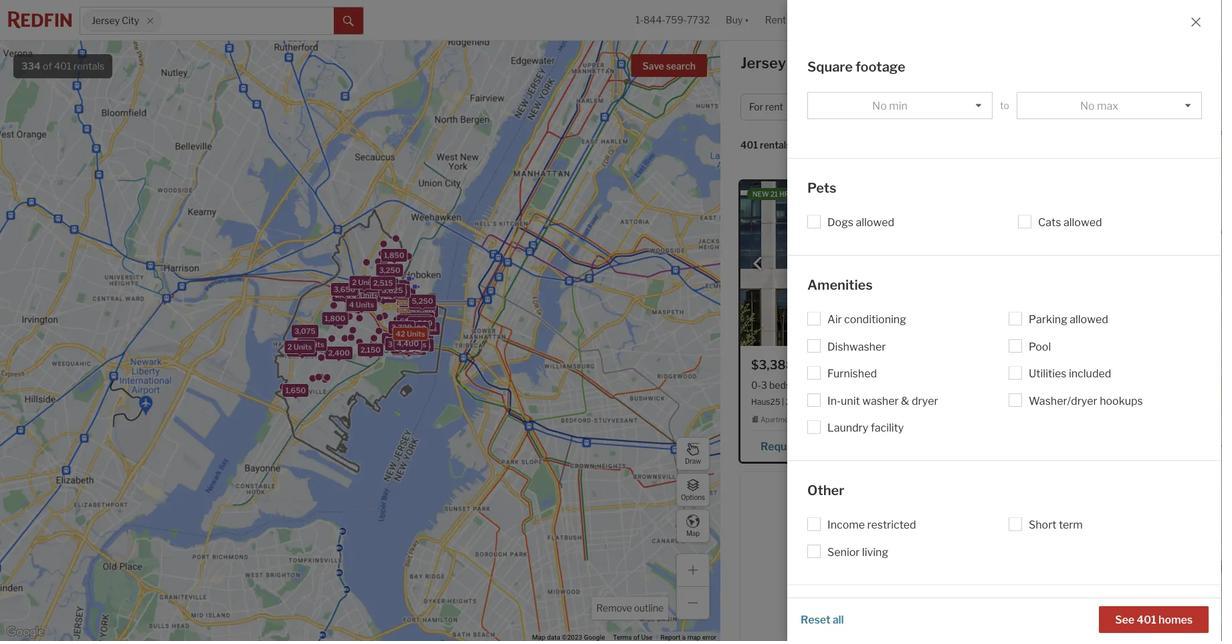 Task type: describe. For each thing, give the bounding box(es) containing it.
/mo for $3,388+ /mo
[[804, 357, 826, 372]]

jersey left remove jersey city icon
[[92, 15, 120, 26]]

see
[[1115, 613, 1135, 626]]

1 horizontal spatial rentals
[[760, 139, 791, 151]]

$3,388+ /mo
[[751, 357, 826, 372]]

0 vertical spatial 6
[[354, 290, 359, 299]]

dogs allowed
[[828, 216, 895, 229]]

sq for $3,388+ /mo
[[886, 379, 896, 391]]

options
[[681, 493, 705, 501]]

save search
[[643, 61, 696, 72]]

16
[[409, 324, 417, 333]]

4,400
[[397, 339, 419, 348]]

save
[[643, 61, 664, 72]]

tour
[[814, 439, 835, 452]]

homes
[[1159, 613, 1193, 626]]

reset all
[[801, 613, 844, 626]]

65
[[988, 397, 998, 406]]

$3,018+
[[988, 357, 1036, 372]]

for rent
[[749, 101, 784, 113]]

2 nj from the left
[[1071, 397, 1081, 406]]

1,900
[[348, 301, 369, 310]]

utilities included
[[1029, 367, 1112, 380]]

0- for $3,388+
[[751, 379, 761, 391]]

washer
[[863, 394, 899, 408]]

in-
[[828, 394, 841, 408]]

16 units
[[409, 324, 437, 333]]

for rent button
[[741, 94, 809, 120]]

3,400
[[385, 335, 407, 343]]

0- for $3,018+
[[988, 379, 998, 391]]

cats allowed
[[1038, 216, 1102, 229]]

20
[[383, 290, 393, 299]]

|
[[782, 397, 784, 406]]

ft for $3,018+ /mo
[[1136, 379, 1143, 391]]

19
[[402, 324, 411, 333]]

1,925
[[373, 292, 393, 301]]

1,850
[[384, 251, 405, 260]]

0 horizontal spatial 6 units
[[354, 290, 379, 299]]

conditioning
[[844, 313, 907, 326]]

photo of 25 columbus dr, jersey city, nj 07302 image
[[741, 181, 964, 346]]

pets
[[808, 180, 837, 196]]

beds / baths button
[[965, 94, 1054, 120]]

37 units
[[402, 314, 432, 323]]

0 horizontal spatial 9
[[290, 346, 295, 355]]

1 horizontal spatial 9
[[382, 282, 387, 291]]

virtual
[[808, 607, 851, 623]]

2,515
[[373, 279, 393, 287]]

map
[[686, 529, 700, 537]]

a
[[805, 439, 811, 452]]

remove
[[597, 603, 632, 614]]

2,400
[[328, 349, 350, 357]]

10 units
[[397, 319, 426, 328]]

facility
[[871, 422, 904, 435]]

restricted
[[868, 519, 916, 532]]

type
[[914, 101, 934, 113]]

utilities
[[1029, 367, 1067, 380]]

jersey up for rent
[[741, 54, 786, 72]]

7732
[[687, 14, 710, 26]]

2 up 1,650
[[287, 342, 292, 351]]

columbus
[[798, 397, 836, 406]]

ago
[[795, 190, 810, 198]]

filters
[[1098, 101, 1123, 113]]

4,700
[[411, 299, 433, 308]]

bay
[[1000, 397, 1014, 406]]

10
[[397, 319, 406, 328]]

3,250
[[379, 266, 401, 275]]

beds for $3,018+
[[1005, 379, 1027, 391]]

dryer
[[912, 394, 938, 408]]

remove jersey city image
[[146, 17, 154, 25]]

61 units
[[400, 317, 428, 326]]

outline
[[634, 603, 664, 614]]

2 up "columbus"
[[806, 379, 812, 391]]

allowed for cats allowed
[[1064, 216, 1102, 229]]

3,650
[[334, 285, 356, 294]]

all filters button
[[1060, 94, 1136, 120]]

washer/dryer hookups
[[1029, 394, 1143, 408]]

3,075
[[294, 327, 316, 336]]

1 horizontal spatial 9 units
[[382, 282, 407, 291]]

4,300
[[411, 319, 433, 327]]

bath for $3,018+ /mo
[[1050, 379, 1069, 391]]

1-2 bath for $3,018+ /mo
[[1034, 379, 1069, 391]]

546-
[[1077, 379, 1099, 391]]

submit search image
[[343, 16, 354, 27]]

income restricted
[[828, 519, 916, 532]]

444-
[[841, 379, 863, 391]]

pool
[[1029, 340, 1051, 353]]

3,150
[[385, 335, 405, 344]]

3,000
[[374, 280, 396, 289]]

new 21 hrs ago
[[753, 190, 810, 198]]

2 city, from the left
[[1053, 397, 1069, 406]]

remove outline
[[597, 603, 664, 614]]

0 horizontal spatial 401
[[54, 60, 71, 72]]

rent
[[766, 101, 784, 113]]

5,250
[[412, 297, 433, 305]]

2 07302 from the left
[[1082, 397, 1108, 406]]

jersey right 'st,'
[[1027, 397, 1052, 406]]

759-
[[666, 14, 687, 26]]

senior living
[[828, 546, 889, 559]]

parking allowed
[[1029, 313, 1109, 326]]

min
[[889, 100, 908, 113]]

8 units
[[394, 343, 419, 352]]

google image
[[3, 624, 48, 641]]

reset all button
[[801, 606, 844, 633]]

2,500
[[335, 291, 357, 300]]

footage
[[856, 59, 906, 75]]

ft for $3,388+ /mo
[[898, 379, 906, 391]]

draw
[[685, 457, 701, 465]]



Task type: vqa. For each thing, say whether or not it's contained in the screenshot.
"Changes saved."
no



Task type: locate. For each thing, give the bounding box(es) containing it.
0 horizontal spatial 1-
[[636, 14, 644, 26]]

4,470
[[385, 287, 407, 296]]

9 down 3,075
[[290, 346, 295, 355]]

included
[[1069, 367, 1112, 380]]

33 units
[[401, 341, 431, 350]]

25
[[786, 397, 796, 406]]

0 vertical spatial 401
[[54, 60, 71, 72]]

city up for rent button
[[789, 54, 818, 72]]

beds up 'st,'
[[1005, 379, 1027, 391]]

8
[[394, 343, 399, 352]]

2 horizontal spatial 1-
[[1034, 379, 1042, 391]]

1 horizontal spatial nj
[[1071, 397, 1081, 406]]

city, down utilities included
[[1053, 397, 1069, 406]]

1 beds from the left
[[769, 379, 791, 391]]

1 1-2 bath from the left
[[798, 379, 834, 391]]

sq right 1,411
[[886, 379, 896, 391]]

beds for $3,388+
[[769, 379, 791, 391]]

all filters
[[1084, 101, 1123, 113]]

0 horizontal spatial 6
[[354, 290, 359, 299]]

parking
[[1029, 313, 1068, 326]]

allowed right cats
[[1064, 216, 1102, 229]]

/
[[998, 101, 1001, 113]]

cats
[[1038, 216, 1062, 229]]

0 horizontal spatial no
[[873, 100, 887, 113]]

0 horizontal spatial bath
[[814, 379, 834, 391]]

401 inside button
[[1137, 613, 1157, 626]]

2 /mo from the left
[[1038, 357, 1061, 372]]

2 horizontal spatial 401
[[1137, 613, 1157, 626]]

allowed for parking allowed
[[1070, 313, 1109, 326]]

laundry
[[828, 422, 869, 435]]

amenities
[[808, 277, 873, 293]]

0-2 beds
[[988, 379, 1027, 391]]

units
[[358, 278, 377, 287], [389, 282, 407, 291], [361, 290, 379, 299], [394, 290, 413, 299], [360, 291, 378, 300], [356, 300, 374, 309], [417, 307, 436, 316], [413, 314, 432, 323], [410, 317, 428, 326], [408, 319, 426, 328], [413, 324, 431, 333], [419, 324, 437, 333], [407, 329, 425, 338], [392, 335, 410, 343], [412, 337, 431, 346], [400, 340, 418, 348], [394, 340, 413, 349], [306, 340, 324, 349], [408, 340, 427, 349], [413, 341, 431, 350], [294, 342, 312, 351], [400, 343, 419, 352], [405, 344, 424, 353], [296, 346, 315, 355]]

no for no min
[[873, 100, 887, 113]]

1- left 759-
[[636, 14, 644, 26]]

1 vertical spatial 6
[[393, 340, 398, 348]]

nj left dryer
[[893, 397, 902, 406]]

city left remove jersey city icon
[[122, 15, 139, 26]]

sq for $3,018+ /mo
[[1124, 379, 1134, 391]]

/mo down pool
[[1038, 357, 1061, 372]]

ft up &
[[898, 379, 906, 391]]

0 vertical spatial 6 units
[[354, 290, 379, 299]]

2,683
[[386, 287, 408, 296]]

bath up washer/dryer
[[1050, 379, 1069, 391]]

request a tour button
[[751, 435, 849, 455]]

334 of 401 rentals
[[21, 60, 105, 72]]

square
[[808, 59, 853, 75]]

of
[[43, 60, 52, 72]]

beds up |
[[769, 379, 791, 391]]

rentals right of in the left of the page
[[73, 60, 105, 72]]

23
[[401, 337, 411, 346], [394, 344, 404, 353]]

0 horizontal spatial 1-2 bath
[[798, 379, 834, 391]]

rentals down for rent button
[[760, 139, 791, 151]]

new
[[753, 190, 769, 198]]

0 horizontal spatial nj
[[893, 397, 902, 406]]

furnished
[[828, 367, 877, 380]]

all
[[1084, 101, 1096, 113]]

short
[[1029, 519, 1057, 532]]

0 vertical spatial 9
[[382, 282, 387, 291]]

9 up 1,925
[[382, 282, 387, 291]]

1-2 bath up "columbus"
[[798, 379, 834, 391]]

37
[[402, 314, 412, 323]]

city
[[122, 15, 139, 26], [789, 54, 818, 72]]

income
[[828, 519, 865, 532]]

07302 right 'washer' at the bottom right of page
[[904, 397, 930, 406]]

allowed
[[856, 216, 895, 229], [1064, 216, 1102, 229], [1070, 313, 1109, 326]]

21
[[771, 190, 778, 198]]

23 units
[[401, 337, 431, 346], [394, 344, 424, 353]]

previous button image
[[751, 257, 765, 270]]

virtual touring
[[808, 607, 900, 623]]

1 07302 from the left
[[904, 397, 930, 406]]

1 /mo from the left
[[804, 357, 826, 372]]

jersey city apartments for rent
[[741, 54, 967, 72]]

2 vertical spatial 401
[[1137, 613, 1157, 626]]

2 up the bay
[[998, 379, 1003, 391]]

no for no max
[[1081, 100, 1095, 113]]

see 401 homes button
[[1099, 606, 1209, 633]]

city for jersey city apartments for rent
[[789, 54, 818, 72]]

1 bath from the left
[[814, 379, 834, 391]]

2 beds from the left
[[1005, 379, 1027, 391]]

1 horizontal spatial 0-
[[988, 379, 998, 391]]

city, down 1,411
[[875, 397, 891, 406]]

photo of 65 bay st, jersey city, nj 07302 image
[[977, 181, 1200, 346]]

1 0- from the left
[[751, 379, 761, 391]]

2 1-2 bath from the left
[[1034, 379, 1069, 391]]

1 vertical spatial 9
[[290, 346, 295, 355]]

0- up 65
[[988, 379, 998, 391]]

all
[[833, 613, 844, 626]]

1 horizontal spatial beds
[[1005, 379, 1027, 391]]

remove outline button
[[592, 597, 668, 620]]

1 vertical spatial 6 units
[[393, 340, 418, 348]]

1-844-759-7732 link
[[636, 14, 710, 26]]

0 horizontal spatial 0-
[[751, 379, 761, 391]]

touring
[[853, 607, 900, 623]]

air
[[828, 313, 842, 326]]

0 horizontal spatial 07302
[[904, 397, 930, 406]]

1 nj from the left
[[893, 397, 902, 406]]

ft up hookups
[[1136, 379, 1143, 391]]

401 down the for
[[741, 139, 758, 151]]

1 horizontal spatial 07302
[[1082, 397, 1108, 406]]

allowed right parking
[[1070, 313, 1109, 326]]

3
[[385, 335, 390, 343], [388, 340, 393, 349], [761, 379, 767, 391]]

2 units
[[352, 278, 377, 287], [300, 340, 324, 349], [402, 340, 427, 349], [287, 342, 312, 351]]

401 right of in the left of the page
[[54, 60, 71, 72]]

0 horizontal spatial city
[[122, 15, 139, 26]]

home type
[[886, 101, 934, 113]]

photo of 70 greene st, jersey city, nj 07302 image
[[977, 472, 1200, 637]]

1 sq from the left
[[886, 379, 896, 391]]

2 up 65 bay st, jersey city, nj 07302 in the bottom of the page
[[1042, 379, 1048, 391]]

bath for $3,388+ /mo
[[814, 379, 834, 391]]

term
[[1059, 519, 1083, 532]]

9 units
[[382, 282, 407, 291], [290, 346, 315, 355]]

2 ft from the left
[[1136, 379, 1143, 391]]

baths
[[1003, 101, 1028, 113]]

0 horizontal spatial sq
[[886, 379, 896, 391]]

2 no from the left
[[1081, 100, 1095, 113]]

see 401 homes
[[1115, 613, 1193, 626]]

2 down 3,075
[[300, 340, 304, 349]]

1 horizontal spatial city,
[[1053, 397, 1069, 406]]

None search field
[[162, 7, 334, 34]]

1 horizontal spatial bath
[[1050, 379, 1069, 391]]

no min
[[873, 100, 908, 113]]

0 horizontal spatial city,
[[875, 397, 891, 406]]

unit
[[841, 394, 860, 408]]

draw button
[[676, 437, 710, 470]]

for
[[749, 101, 764, 113]]

1 horizontal spatial /mo
[[1038, 357, 1061, 372]]

1 no from the left
[[873, 100, 887, 113]]

no left min at the top right of page
[[873, 100, 887, 113]]

apartments
[[821, 54, 906, 72]]

/mo for $3,018+ /mo
[[1038, 357, 1061, 372]]

19 units
[[402, 324, 431, 333]]

1 vertical spatial 401
[[741, 139, 758, 151]]

1- for $3,388+
[[798, 379, 806, 391]]

st,
[[1016, 397, 1026, 406]]

0 horizontal spatial ft
[[898, 379, 906, 391]]

0-
[[751, 379, 761, 391], [988, 379, 998, 391]]

to
[[1000, 100, 1010, 111]]

2 0- from the left
[[988, 379, 998, 391]]

city for jersey city
[[122, 15, 139, 26]]

1 horizontal spatial 6
[[393, 340, 398, 348]]

1 city, from the left
[[875, 397, 891, 406]]

444-1,411 sq ft
[[841, 379, 906, 391]]

1 horizontal spatial 401
[[741, 139, 758, 151]]

1- for $3,018+
[[1034, 379, 1042, 391]]

1- up "columbus"
[[798, 379, 806, 391]]

0 vertical spatial city
[[122, 15, 139, 26]]

allowed for dogs allowed
[[856, 216, 895, 229]]

no left max
[[1081, 100, 1095, 113]]

1 horizontal spatial sq
[[1124, 379, 1134, 391]]

sq up hookups
[[1124, 379, 1134, 391]]

nj down 546-
[[1071, 397, 1081, 406]]

home
[[886, 101, 912, 113]]

0 horizontal spatial beds
[[769, 379, 791, 391]]

1 horizontal spatial no
[[1081, 100, 1095, 113]]

1 vertical spatial 9 units
[[290, 346, 315, 355]]

0 vertical spatial 9 units
[[382, 282, 407, 291]]

0 vertical spatial rentals
[[73, 60, 105, 72]]

city,
[[875, 397, 891, 406], [1053, 397, 1069, 406]]

4 units
[[349, 300, 374, 309]]

air conditioning
[[828, 313, 907, 326]]

07302 down 546-
[[1082, 397, 1108, 406]]

0- up haus25
[[751, 379, 761, 391]]

175 units
[[403, 307, 436, 316]]

2,200
[[355, 282, 376, 291]]

1 horizontal spatial 1-
[[798, 379, 806, 391]]

0 horizontal spatial 9 units
[[290, 346, 315, 355]]

2 right 8
[[402, 340, 407, 349]]

2 bath from the left
[[1050, 379, 1069, 391]]

/mo up "columbus"
[[804, 357, 826, 372]]

0 horizontal spatial /mo
[[804, 357, 826, 372]]

haus25 | 25 columbus dr, jersey city, nj 07302
[[751, 397, 930, 406]]

1-2 bath for $3,388+ /mo
[[798, 379, 834, 391]]

6 up 4 units
[[354, 290, 359, 299]]

1-844-759-7732
[[636, 14, 710, 26]]

save search button
[[631, 54, 707, 77]]

1 horizontal spatial city
[[789, 54, 818, 72]]

0 horizontal spatial rentals
[[73, 60, 105, 72]]

4
[[349, 300, 354, 309]]

2,150
[[361, 346, 381, 354]]

allowed right dogs
[[856, 216, 895, 229]]

2 sq from the left
[[1124, 379, 1134, 391]]

1- up 65 bay st, jersey city, nj 07302 in the bottom of the page
[[1034, 379, 1042, 391]]

1 horizontal spatial 1-2 bath
[[1034, 379, 1069, 391]]

home type button
[[877, 94, 959, 120]]

1 horizontal spatial 6 units
[[393, 340, 418, 348]]

65 bay st, jersey city, nj 07302
[[988, 397, 1108, 406]]

1 horizontal spatial ft
[[1136, 379, 1143, 391]]

3,720
[[391, 323, 412, 332]]

1 vertical spatial city
[[789, 54, 818, 72]]

6 left 33
[[393, 340, 398, 348]]

1 ft from the left
[[898, 379, 906, 391]]

bath up "columbus"
[[814, 379, 834, 391]]

jersey right 'dr,'
[[849, 397, 873, 406]]

3,625
[[382, 286, 403, 295]]

2 up 5
[[352, 278, 357, 287]]

washer/dryer
[[1029, 394, 1098, 408]]

1 vertical spatial rentals
[[760, 139, 791, 151]]

map region
[[0, 9, 821, 641]]

546-1,184 sq ft
[[1077, 379, 1143, 391]]

401 right the see
[[1137, 613, 1157, 626]]

1,650
[[285, 386, 306, 395]]

1-2 bath up 65 bay st, jersey city, nj 07302 in the bottom of the page
[[1034, 379, 1069, 391]]

/mo
[[804, 357, 826, 372], [1038, 357, 1061, 372]]



